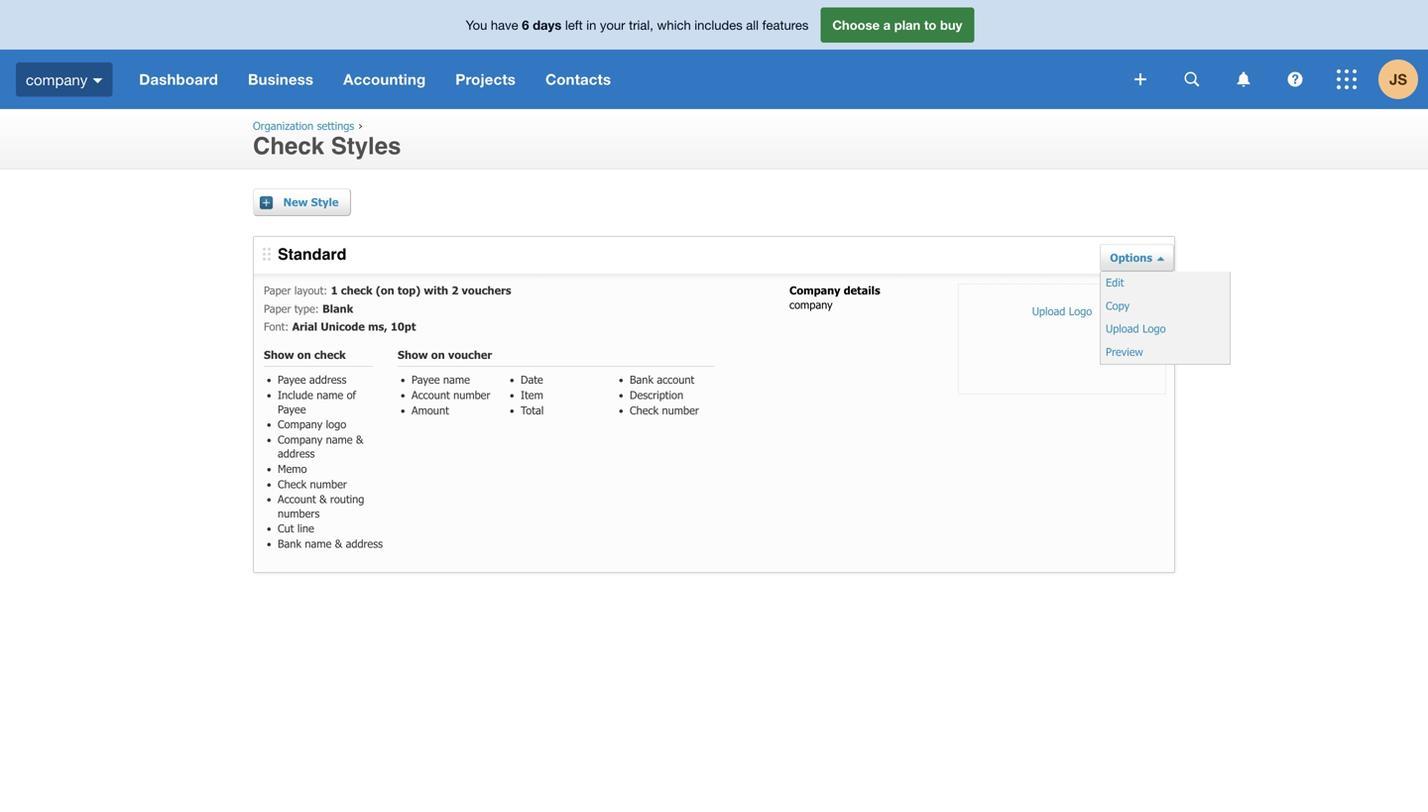 Task type: vqa. For each thing, say whether or not it's contained in the screenshot.
Select account FIELD
no



Task type: locate. For each thing, give the bounding box(es) containing it.
company left details in the top of the page
[[790, 284, 841, 297]]

1 vertical spatial paper
[[264, 302, 291, 315]]

1 horizontal spatial upload
[[1106, 322, 1140, 335]]

0 vertical spatial paper
[[264, 284, 291, 297]]

payee
[[278, 373, 306, 387], [412, 373, 440, 387], [278, 403, 306, 416]]

0 horizontal spatial account
[[278, 493, 316, 506]]

bank inside bank account account number
[[630, 373, 654, 387]]

payee for payee address include name of payee company logo company name & address memo check number account & routing numbers cut line bank name & address
[[278, 373, 306, 387]]

logo left copy
[[1069, 305, 1093, 318]]

account inside payee address include name of payee company logo company name & address memo check number account & routing numbers cut line bank name & address
[[278, 493, 316, 506]]

payee address include name of payee company logo company name & address memo check number account & routing numbers cut line bank name & address
[[278, 373, 383, 551]]

2 vertical spatial check
[[278, 477, 307, 491]]

1 horizontal spatial number
[[453, 388, 491, 402]]

1 horizontal spatial account
[[412, 388, 450, 402]]

paper
[[264, 284, 291, 297], [264, 302, 291, 315]]

check down memo
[[278, 477, 307, 491]]

logo
[[1069, 305, 1093, 318], [1143, 322, 1166, 335]]

1 horizontal spatial show
[[398, 348, 428, 362]]

check
[[341, 284, 373, 297], [314, 348, 346, 362]]

company down include
[[278, 418, 323, 431]]

0 vertical spatial check
[[253, 132, 324, 160]]

account up amount
[[412, 388, 450, 402]]

edit link
[[1101, 272, 1245, 295]]

svg image
[[1337, 69, 1357, 89], [93, 78, 102, 83]]

0 horizontal spatial bank
[[278, 537, 302, 551]]

new
[[283, 195, 308, 209]]

2 vertical spatial &
[[335, 537, 342, 551]]

0 horizontal spatial on
[[297, 348, 311, 362]]

2 vertical spatial address
[[346, 537, 383, 551]]

0 vertical spatial check
[[341, 284, 373, 297]]

1 show from the left
[[264, 348, 294, 362]]

2
[[452, 284, 459, 297]]

bank up description
[[630, 373, 654, 387]]

copy
[[1106, 299, 1130, 312]]

business
[[248, 70, 314, 88]]

0 vertical spatial account
[[412, 388, 450, 402]]

company inside popup button
[[26, 71, 88, 88]]

banner
[[0, 0, 1429, 109]]

company
[[790, 284, 841, 297], [278, 418, 323, 431], [278, 433, 323, 446]]

address down routing
[[346, 537, 383, 551]]

you
[[466, 17, 487, 32]]

show down 10pt
[[398, 348, 428, 362]]

number
[[453, 388, 491, 402], [662, 404, 699, 417], [310, 477, 347, 491]]

›
[[358, 119, 363, 132]]

payee for payee name
[[412, 373, 440, 387]]

all
[[746, 17, 759, 32]]

account up numbers on the left bottom of the page
[[278, 493, 316, 506]]

in
[[587, 17, 597, 32]]

details
[[844, 284, 881, 297]]

0 vertical spatial company
[[790, 284, 841, 297]]

0 horizontal spatial svg image
[[93, 78, 102, 83]]

account
[[412, 388, 450, 402], [278, 493, 316, 506]]

show on voucher
[[398, 348, 492, 362]]

voucher
[[448, 348, 492, 362]]

dashboard
[[139, 70, 218, 88]]

upload left copy
[[1032, 305, 1066, 318]]

svg image left dashboard link
[[93, 78, 102, 83]]

svg image
[[1185, 72, 1200, 87], [1238, 72, 1251, 87], [1288, 72, 1303, 87], [1135, 73, 1147, 85]]

paper left layout:
[[264, 284, 291, 297]]

show
[[264, 348, 294, 362], [398, 348, 428, 362]]

bank
[[630, 373, 654, 387], [278, 537, 302, 551]]

trial,
[[629, 17, 654, 32]]

numbers
[[278, 507, 320, 520]]

2 show from the left
[[398, 348, 428, 362]]

1 vertical spatial logo
[[1143, 322, 1166, 335]]

organization
[[253, 119, 314, 132]]

number down description
[[662, 404, 699, 417]]

show down 'font:'
[[264, 348, 294, 362]]

new style
[[283, 195, 339, 209]]

2 horizontal spatial &
[[356, 433, 364, 446]]

name
[[443, 373, 470, 387], [317, 388, 343, 402], [326, 433, 353, 446], [305, 537, 332, 551]]

business button
[[233, 50, 329, 109]]

preview
[[1106, 345, 1144, 359]]

0 horizontal spatial &
[[320, 493, 327, 506]]

1 horizontal spatial on
[[431, 348, 445, 362]]

check
[[253, 132, 324, 160], [630, 404, 659, 417], [278, 477, 307, 491]]

number up routing
[[310, 477, 347, 491]]

1 vertical spatial check
[[314, 348, 346, 362]]

with
[[424, 284, 449, 297]]

check right the 1
[[341, 284, 373, 297]]

1 horizontal spatial &
[[335, 537, 342, 551]]

1 vertical spatial upload
[[1106, 322, 1140, 335]]

address
[[309, 373, 347, 387], [278, 447, 315, 461], [346, 537, 383, 551]]

1 vertical spatial company
[[790, 298, 833, 311]]

on up payee name
[[431, 348, 445, 362]]

& down routing
[[335, 537, 342, 551]]

upload inside edit copy upload logo preview
[[1106, 322, 1140, 335]]

0 horizontal spatial company
[[26, 71, 88, 88]]

1 horizontal spatial company
[[790, 298, 833, 311]]

1 vertical spatial bank
[[278, 537, 302, 551]]

svg image inside company popup button
[[93, 78, 102, 83]]

projects
[[456, 70, 516, 88]]

choose
[[833, 17, 880, 32]]

banner containing dashboard
[[0, 0, 1429, 109]]

company
[[26, 71, 88, 88], [790, 298, 833, 311]]

check up new
[[253, 132, 324, 160]]

bank down cut
[[278, 537, 302, 551]]

1 vertical spatial account
[[278, 493, 316, 506]]

upload logo link
[[958, 284, 1167, 395], [1101, 318, 1245, 341]]

1 horizontal spatial logo
[[1143, 322, 1166, 335]]

logo inside edit copy upload logo preview
[[1143, 322, 1166, 335]]

upload up preview
[[1106, 322, 1140, 335]]

company inside "company details company"
[[790, 298, 833, 311]]

item
[[521, 388, 543, 402]]

top)
[[398, 284, 421, 297]]

a
[[884, 17, 891, 32]]

company up memo
[[278, 433, 323, 446]]

to
[[924, 17, 937, 32]]

on for check
[[297, 348, 311, 362]]

&
[[356, 433, 364, 446], [320, 493, 327, 506], [335, 537, 342, 551]]

on for voucher
[[431, 348, 445, 362]]

dashboard link
[[124, 50, 233, 109]]

name down logo
[[326, 433, 353, 446]]

logo down copy link
[[1143, 322, 1166, 335]]

svg image left js
[[1337, 69, 1357, 89]]

1 horizontal spatial svg image
[[1337, 69, 1357, 89]]

0 vertical spatial number
[[453, 388, 491, 402]]

number down payee name
[[453, 388, 491, 402]]

preview link
[[1101, 341, 1245, 364]]

(on
[[376, 284, 395, 297]]

standard
[[278, 245, 347, 263]]

projects button
[[441, 50, 531, 109]]

js
[[1390, 70, 1408, 88]]

& down of
[[356, 433, 364, 446]]

1 vertical spatial address
[[278, 447, 315, 461]]

on down arial
[[297, 348, 311, 362]]

2 vertical spatial number
[[310, 477, 347, 491]]

0 horizontal spatial show
[[264, 348, 294, 362]]

company button
[[0, 50, 124, 109]]

check down unicode
[[314, 348, 346, 362]]

1 on from the left
[[297, 348, 311, 362]]

upload logo
[[1032, 305, 1093, 318]]

contacts
[[546, 70, 611, 88]]

new style link
[[253, 189, 351, 216]]

paper up 'font:'
[[264, 302, 291, 315]]

2 horizontal spatial number
[[662, 404, 699, 417]]

0 vertical spatial bank
[[630, 373, 654, 387]]

0 horizontal spatial number
[[310, 477, 347, 491]]

number inside payee address include name of payee company logo company name & address memo check number account & routing numbers cut line bank name & address
[[310, 477, 347, 491]]

1 vertical spatial number
[[662, 404, 699, 417]]

& left routing
[[320, 493, 327, 506]]

0 vertical spatial logo
[[1069, 305, 1093, 318]]

payee up include
[[278, 373, 306, 387]]

features
[[763, 17, 809, 32]]

edit
[[1106, 276, 1125, 289]]

on
[[297, 348, 311, 362], [431, 348, 445, 362]]

organization settings › check styles
[[253, 119, 401, 160]]

plan
[[895, 17, 921, 32]]

address up memo
[[278, 447, 315, 461]]

0 horizontal spatial upload
[[1032, 305, 1066, 318]]

blank
[[323, 302, 353, 315]]

line
[[297, 522, 314, 535]]

payee name
[[412, 373, 470, 387]]

2 on from the left
[[431, 348, 445, 362]]

payee up amount
[[412, 373, 440, 387]]

check down description
[[630, 404, 659, 417]]

0 vertical spatial company
[[26, 71, 88, 88]]

of
[[347, 388, 356, 402]]

1 horizontal spatial bank
[[630, 373, 654, 387]]

address down show on check
[[309, 373, 347, 387]]



Task type: describe. For each thing, give the bounding box(es) containing it.
options
[[1110, 251, 1153, 264]]

company inside "company details company"
[[790, 284, 841, 297]]

check inside payee address include name of payee company logo company name & address memo check number account & routing numbers cut line bank name & address
[[278, 477, 307, 491]]

includes
[[695, 17, 743, 32]]

company details company
[[790, 284, 881, 311]]

logo
[[326, 418, 346, 431]]

1 vertical spatial &
[[320, 493, 327, 506]]

routing
[[330, 493, 364, 506]]

unicode
[[321, 320, 365, 333]]

total
[[521, 404, 544, 417]]

name down line
[[305, 537, 332, 551]]

days
[[533, 17, 562, 32]]

have
[[491, 17, 518, 32]]

description
[[630, 388, 684, 402]]

0 vertical spatial &
[[356, 433, 364, 446]]

paper layout: 1 check (on top) with 2 vouchers paper type: blank font: arial unicode ms, 10pt
[[264, 284, 511, 333]]

amount
[[412, 404, 449, 417]]

arial
[[292, 320, 318, 333]]

show on check
[[264, 348, 346, 362]]

contacts button
[[531, 50, 626, 109]]

show for show on voucher
[[398, 348, 428, 362]]

type:
[[295, 302, 319, 315]]

description amount
[[412, 388, 684, 417]]

organization settings link
[[253, 119, 354, 132]]

1 vertical spatial company
[[278, 418, 323, 431]]

settings
[[317, 119, 354, 132]]

name left of
[[317, 388, 343, 402]]

show for show on check
[[264, 348, 294, 362]]

check inside "organization settings › check styles"
[[253, 132, 324, 160]]

check inside paper layout: 1 check (on top) with 2 vouchers paper type: blank font: arial unicode ms, 10pt
[[341, 284, 373, 297]]

2 vertical spatial company
[[278, 433, 323, 446]]

1 paper from the top
[[264, 284, 291, 297]]

account
[[657, 373, 695, 387]]

choose a plan to buy
[[833, 17, 963, 32]]

buy
[[940, 17, 963, 32]]

payee down include
[[278, 403, 306, 416]]

accounting
[[343, 70, 426, 88]]

font:
[[264, 320, 289, 333]]

bank account account number
[[412, 373, 695, 402]]

which
[[657, 17, 691, 32]]

copy link
[[1101, 295, 1245, 318]]

edit copy upload logo preview
[[1106, 276, 1166, 359]]

ms,
[[368, 320, 388, 333]]

left
[[565, 17, 583, 32]]

bank inside payee address include name of payee company logo company name & address memo check number account & routing numbers cut line bank name & address
[[278, 537, 302, 551]]

10pt
[[391, 320, 416, 333]]

accounting button
[[329, 50, 441, 109]]

2 paper from the top
[[264, 302, 291, 315]]

0 vertical spatial upload
[[1032, 305, 1066, 318]]

date
[[521, 373, 543, 387]]

js button
[[1379, 50, 1429, 109]]

1 vertical spatial check
[[630, 404, 659, 417]]

0 horizontal spatial logo
[[1069, 305, 1093, 318]]

number inside bank account account number
[[453, 388, 491, 402]]

1
[[331, 284, 338, 297]]

layout:
[[295, 284, 328, 297]]

6
[[522, 17, 529, 32]]

style
[[311, 195, 339, 209]]

include
[[278, 388, 313, 402]]

account inside bank account account number
[[412, 388, 450, 402]]

cut
[[278, 522, 294, 535]]

your
[[600, 17, 626, 32]]

memo
[[278, 462, 307, 476]]

name down show on voucher
[[443, 373, 470, 387]]

check number
[[630, 404, 699, 417]]

styles
[[331, 132, 401, 160]]

you have 6 days left in your trial, which includes all features
[[466, 17, 809, 32]]

vouchers
[[462, 284, 511, 297]]

0 vertical spatial address
[[309, 373, 347, 387]]



